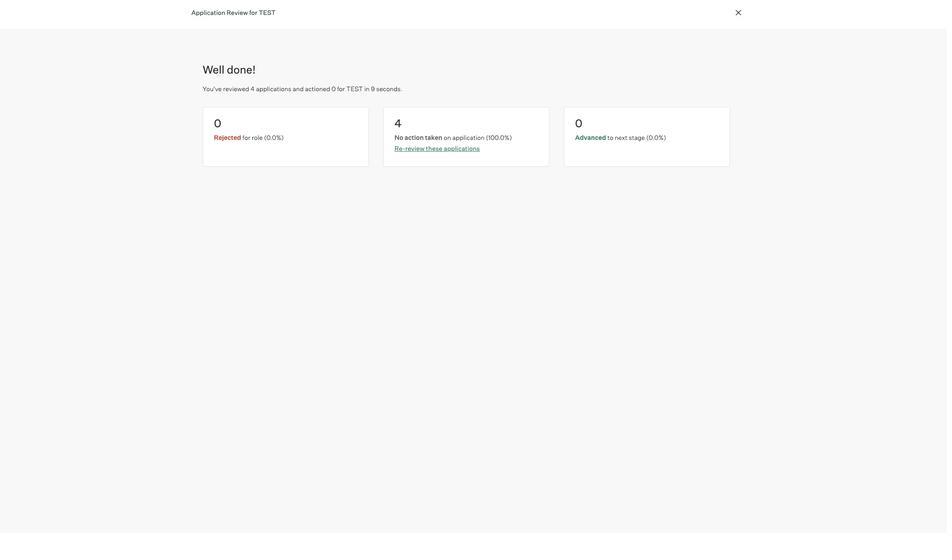 Task type: locate. For each thing, give the bounding box(es) containing it.
1 horizontal spatial test
[[347, 85, 363, 93]]

2 (0.0%) from the left
[[647, 134, 667, 141]]

0 vertical spatial test
[[259, 9, 276, 16]]

these
[[426, 145, 443, 152]]

advanced to next stage (0.0%)
[[576, 134, 667, 141]]

for left role
[[243, 134, 251, 141]]

taken
[[425, 134, 443, 141]]

actioned
[[305, 85, 330, 93]]

1 (0.0%) from the left
[[264, 134, 284, 141]]

test right review
[[259, 9, 276, 16]]

1 horizontal spatial (0.0%)
[[647, 134, 667, 141]]

application review for test
[[192, 9, 276, 16]]

for right the '0'
[[337, 85, 345, 93]]

4
[[251, 85, 255, 93]]

for
[[249, 9, 258, 16], [337, 85, 345, 93], [243, 134, 251, 141]]

action
[[405, 134, 424, 141]]

to
[[608, 134, 614, 141]]

(0.0%) right 'stage'
[[647, 134, 667, 141]]

re-
[[395, 145, 406, 152]]

rejected
[[214, 134, 241, 141]]

0 horizontal spatial applications
[[256, 85, 292, 93]]

test left 'in'
[[347, 85, 363, 93]]

0
[[332, 85, 336, 93]]

close image
[[734, 7, 745, 18]]

2 vertical spatial for
[[243, 134, 251, 141]]

applications down application on the top
[[444, 145, 480, 152]]

1 horizontal spatial applications
[[444, 145, 480, 152]]

0 horizontal spatial (0.0%)
[[264, 134, 284, 141]]

applications
[[256, 85, 292, 93], [444, 145, 480, 152]]

(0.0%)
[[264, 134, 284, 141], [647, 134, 667, 141]]

applications right 4
[[256, 85, 292, 93]]

applications inside no action taken on application (100.0%) re-review these applications
[[444, 145, 480, 152]]

(100.0%)
[[486, 134, 512, 141]]

9
[[371, 85, 375, 93]]

re-review these applications link
[[395, 142, 480, 153]]

test
[[259, 9, 276, 16], [347, 85, 363, 93]]

1 vertical spatial applications
[[444, 145, 480, 152]]

(0.0%) right role
[[264, 134, 284, 141]]

0 vertical spatial for
[[249, 9, 258, 16]]

for right review
[[249, 9, 258, 16]]

you've
[[203, 85, 222, 93]]



Task type: vqa. For each thing, say whether or not it's contained in the screenshot.
leftmost FORM
no



Task type: describe. For each thing, give the bounding box(es) containing it.
1 vertical spatial test
[[347, 85, 363, 93]]

in
[[365, 85, 370, 93]]

on
[[444, 134, 451, 141]]

you've reviewed 4 applications and actioned 0 for test in 9 seconds.
[[203, 85, 403, 93]]

next
[[615, 134, 628, 141]]

done!
[[227, 63, 256, 76]]

well done!
[[203, 63, 256, 76]]

well
[[203, 63, 225, 76]]

review
[[227, 9, 248, 16]]

rejected for role (0.0%)
[[214, 134, 284, 141]]

and
[[293, 85, 304, 93]]

review
[[406, 145, 425, 152]]

no action taken on application (100.0%) re-review these applications
[[395, 134, 512, 152]]

application
[[192, 9, 225, 16]]

0 vertical spatial applications
[[256, 85, 292, 93]]

0 horizontal spatial test
[[259, 9, 276, 16]]

no
[[395, 134, 404, 141]]

stage
[[629, 134, 646, 141]]

role
[[252, 134, 263, 141]]

seconds.
[[377, 85, 403, 93]]

1 vertical spatial for
[[337, 85, 345, 93]]

application
[[453, 134, 485, 141]]

reviewed
[[223, 85, 249, 93]]

advanced
[[576, 134, 607, 141]]



